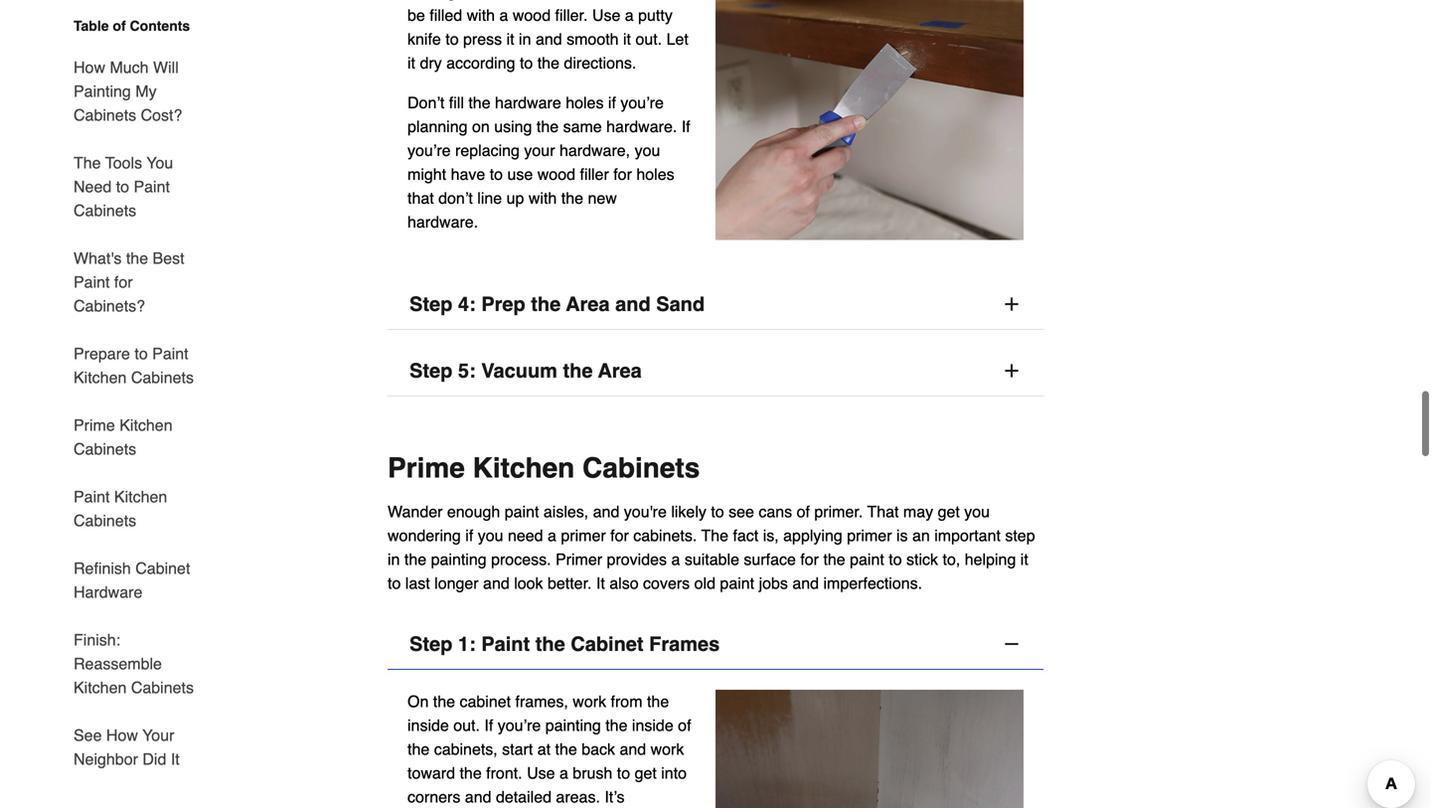 Task type: describe. For each thing, give the bounding box(es) containing it.
need
[[74, 177, 112, 196]]

on
[[472, 117, 490, 135]]

refinish
[[74, 559, 131, 578]]

detailed
[[496, 788, 552, 806]]

how inside see how your neighbor did it
[[106, 726, 138, 745]]

important
[[935, 527, 1001, 545]]

the inside what's the best paint for cabinets?
[[126, 249, 148, 267]]

prepare to paint kitchen cabinets
[[74, 344, 194, 387]]

prime kitchen cabinets inside table of contents element
[[74, 416, 173, 458]]

refinish cabinet hardware
[[74, 559, 190, 601]]

your
[[142, 726, 174, 745]]

prepare
[[74, 344, 130, 363]]

wander
[[388, 503, 443, 521]]

cabinet inside button
[[571, 633, 644, 656]]

fact
[[733, 527, 759, 545]]

paint inside the tools you need to paint cabinets
[[134, 177, 170, 196]]

frames
[[649, 633, 720, 656]]

cans
[[759, 503, 792, 521]]

new
[[588, 189, 617, 207]]

cabinets inside paint kitchen cabinets
[[74, 511, 136, 530]]

cost?
[[141, 106, 182, 124]]

kitchen inside the prepare to paint kitchen cabinets
[[74, 368, 127, 387]]

the up your
[[537, 117, 559, 135]]

cabinet inside 'refinish cabinet hardware'
[[135, 559, 190, 578]]

refinish cabinet hardware link
[[74, 545, 207, 616]]

to inside the tools you need to paint cabinets
[[116, 177, 129, 196]]

filler
[[580, 165, 609, 183]]

might
[[408, 165, 446, 183]]

cabinets,
[[434, 740, 498, 759]]

the right from in the left of the page
[[647, 693, 669, 711]]

the inside the step 1: paint the cabinet frames button
[[536, 633, 565, 656]]

it inside see how your neighbor did it
[[171, 750, 180, 768]]

1 vertical spatial work
[[651, 740, 684, 759]]

for up provides
[[610, 527, 629, 545]]

hardware,
[[560, 141, 630, 159]]

areas.
[[556, 788, 600, 806]]

cabinet
[[460, 693, 511, 711]]

0 vertical spatial holes
[[566, 93, 604, 112]]

up
[[507, 189, 524, 207]]

kitchen down prepare to paint kitchen cabinets link
[[120, 416, 173, 434]]

to inside on the cabinet frames, work from the inside out. if you're painting the inside of the cabinets, start at the back and work toward the front. use a brush to get into corners and detailed areas.
[[617, 764, 630, 783]]

use
[[507, 165, 533, 183]]

you're inside on the cabinet frames, work from the inside out. if you're painting the inside of the cabinets, start at the back and work toward the front. use a brush to get into corners and detailed areas.
[[498, 716, 541, 735]]

step 5: vacuum the area
[[410, 360, 642, 382]]

an
[[913, 527, 930, 545]]

paint inside the prepare to paint kitchen cabinets
[[152, 344, 189, 363]]

contents
[[130, 18, 190, 34]]

and right back
[[620, 740, 646, 759]]

to left see
[[711, 503, 724, 521]]

area for prep
[[566, 293, 610, 316]]

don't
[[408, 93, 445, 112]]

you for may
[[478, 527, 504, 545]]

for down applying
[[801, 550, 819, 569]]

line
[[477, 189, 502, 207]]

a person repairing cabinets with wood filler. image
[[716, 0, 1024, 240]]

painting inside wander enough paint aisles, and you're likely to see cans of primer. that may get you wondering if you need a primer for cabinets. the fact is, applying primer is an important step in the painting process. primer provides a suitable surface for the paint to stick to, helping it to last longer and look better. it also covers old paint jobs and imperfections.
[[431, 550, 487, 569]]

plus image
[[1002, 294, 1022, 314]]

surface
[[744, 550, 796, 569]]

of inside wander enough paint aisles, and you're likely to see cans of primer. that may get you wondering if you need a primer for cabinets. the fact is, applying primer is an important step in the painting process. primer provides a suitable surface for the paint to stick to, helping it to last longer and look better. it also covers old paint jobs and imperfections.
[[797, 503, 810, 521]]

that
[[867, 503, 899, 521]]

tools
[[105, 154, 142, 172]]

cabinets inside the prepare to paint kitchen cabinets
[[131, 368, 194, 387]]

step 4: prep the area and sand
[[410, 293, 705, 316]]

provides
[[607, 550, 667, 569]]

cabinets up paint kitchen cabinets
[[74, 440, 136, 458]]

step for step 1: paint the cabinet frames
[[410, 633, 453, 656]]

and left you're
[[593, 503, 620, 521]]

wander enough paint aisles, and you're likely to see cans of primer. that may get you wondering if you need a primer for cabinets. the fact is, applying primer is an important step in the painting process. primer provides a suitable surface for the paint to stick to, helping it to last longer and look better. it also covers old paint jobs and imperfections.
[[388, 503, 1035, 593]]

step 4: prep the area and sand button
[[388, 280, 1044, 330]]

into
[[661, 764, 687, 783]]

4:
[[458, 293, 476, 316]]

a person painting cabinet frames white. image
[[716, 690, 1024, 808]]

will
[[153, 58, 179, 77]]

step 1: paint the cabinet frames
[[410, 633, 720, 656]]

and down front.
[[465, 788, 492, 806]]

cabinets up you're
[[583, 452, 700, 484]]

look
[[514, 574, 543, 593]]

step
[[1005, 527, 1035, 545]]

the tools you need to paint cabinets
[[74, 154, 173, 220]]

plus image
[[1002, 361, 1022, 381]]

0 horizontal spatial you're
[[408, 141, 451, 159]]

on
[[408, 693, 429, 711]]

last
[[405, 574, 430, 593]]

need
[[508, 527, 543, 545]]

cabinets inside finish: reassemble kitchen cabinets
[[131, 678, 194, 697]]

1 horizontal spatial prime kitchen cabinets
[[388, 452, 700, 484]]

wondering
[[388, 527, 461, 545]]

how inside how much will painting my cabinets cost?
[[74, 58, 105, 77]]

2 horizontal spatial paint
[[850, 550, 885, 569]]

kitchen inside paint kitchen cabinets
[[114, 488, 167, 506]]

kitchen inside finish: reassemble kitchen cabinets
[[74, 678, 127, 697]]

the inside the tools you need to paint cabinets
[[74, 154, 101, 172]]

2 horizontal spatial a
[[671, 550, 680, 569]]

helping
[[965, 550, 1016, 569]]

out.
[[454, 716, 480, 735]]

you're
[[624, 503, 667, 521]]

longer
[[435, 574, 479, 593]]

toward
[[408, 764, 455, 783]]

a inside on the cabinet frames, work from the inside out. if you're painting the inside of the cabinets, start at the back and work toward the front. use a brush to get into corners and detailed areas.
[[560, 764, 568, 783]]

the down applying
[[824, 550, 846, 569]]

step for step 5: vacuum the area
[[410, 360, 453, 382]]

primer
[[556, 550, 603, 569]]

process.
[[491, 550, 551, 569]]

of inside on the cabinet frames, work from the inside out. if you're painting the inside of the cabinets, start at the back and work toward the front. use a brush to get into corners and detailed areas.
[[678, 716, 691, 735]]

if inside "don't fill the hardware holes if you're planning on using the same hardware. if you're replacing your hardware, you might have to use wood filler for holes that don't line up with the new hardware."
[[682, 117, 691, 135]]

the right in
[[404, 550, 427, 569]]

back
[[582, 740, 615, 759]]

see how your neighbor did it link
[[74, 712, 207, 771]]

finish: reassemble kitchen cabinets
[[74, 631, 194, 697]]

planning
[[408, 117, 468, 135]]

using
[[494, 117, 532, 135]]

the right the at
[[555, 740, 577, 759]]

1 primer from the left
[[561, 527, 606, 545]]

suitable
[[685, 550, 740, 569]]

2 inside from the left
[[632, 716, 674, 735]]

table of contents element
[[58, 16, 207, 771]]

the down "wood"
[[561, 189, 584, 207]]

don't fill the hardware holes if you're planning on using the same hardware. if you're replacing your hardware, you might have to use wood filler for holes that don't line up with the new hardware.
[[408, 93, 691, 231]]



Task type: vqa. For each thing, say whether or not it's contained in the screenshot.
KITCHEN within the Paint Kitchen Cabinets
yes



Task type: locate. For each thing, give the bounding box(es) containing it.
0 vertical spatial hardware.
[[607, 117, 677, 135]]

painting up back
[[545, 716, 601, 735]]

you're up 'hardware,'
[[621, 93, 664, 112]]

1 inside from the left
[[408, 716, 449, 735]]

0 horizontal spatial prime kitchen cabinets
[[74, 416, 173, 458]]

1 vertical spatial you
[[965, 503, 990, 521]]

2 horizontal spatial you're
[[621, 93, 664, 112]]

prime
[[74, 416, 115, 434], [388, 452, 465, 484]]

jobs
[[759, 574, 788, 593]]

1 vertical spatial get
[[635, 764, 657, 783]]

primer up primer
[[561, 527, 606, 545]]

likely
[[671, 503, 707, 521]]

1 horizontal spatial if
[[608, 93, 616, 112]]

the down from in the left of the page
[[606, 716, 628, 735]]

vacuum
[[481, 360, 558, 382]]

1 horizontal spatial holes
[[637, 165, 675, 183]]

for up cabinets?
[[114, 273, 133, 291]]

the inside 'step 5: vacuum the area' button
[[563, 360, 593, 382]]

did
[[143, 750, 166, 768]]

a up covers
[[671, 550, 680, 569]]

1 horizontal spatial you
[[635, 141, 660, 159]]

have
[[451, 165, 485, 183]]

1 vertical spatial of
[[797, 503, 810, 521]]

the inside step 4: prep the area and sand button
[[531, 293, 561, 316]]

0 vertical spatial of
[[113, 18, 126, 34]]

area down 'step 4: prep the area and sand'
[[598, 360, 642, 382]]

0 vertical spatial cabinet
[[135, 559, 190, 578]]

neighbor
[[74, 750, 138, 768]]

the up suitable on the bottom of the page
[[701, 527, 729, 545]]

to inside the prepare to paint kitchen cabinets
[[135, 344, 148, 363]]

hardware
[[74, 583, 143, 601]]

step left 4:
[[410, 293, 453, 316]]

the up toward
[[408, 740, 430, 759]]

0 vertical spatial paint
[[505, 503, 539, 521]]

reassemble
[[74, 655, 162, 673]]

how much will painting my cabinets cost? link
[[74, 44, 207, 139]]

from
[[611, 693, 643, 711]]

step 1: paint the cabinet frames button
[[388, 619, 1044, 670]]

finish:
[[74, 631, 120, 649]]

5:
[[458, 360, 476, 382]]

1 vertical spatial it
[[171, 750, 180, 768]]

work
[[573, 693, 606, 711], [651, 740, 684, 759]]

1 vertical spatial if
[[485, 716, 493, 735]]

prime inside table of contents element
[[74, 416, 115, 434]]

holes
[[566, 93, 604, 112], [637, 165, 675, 183]]

1 vertical spatial cabinet
[[571, 633, 644, 656]]

painting up longer
[[431, 550, 487, 569]]

to,
[[943, 550, 961, 569]]

if inside on the cabinet frames, work from the inside out. if you're painting the inside of the cabinets, start at the back and work toward the front. use a brush to get into corners and detailed areas.
[[485, 716, 493, 735]]

1 horizontal spatial hardware.
[[607, 117, 677, 135]]

prime kitchen cabinets up paint kitchen cabinets
[[74, 416, 173, 458]]

get inside wander enough paint aisles, and you're likely to see cans of primer. that may get you wondering if you need a primer for cabinets. the fact is, applying primer is an important step in the painting process. primer provides a suitable surface for the paint to stick to, helping it to last longer and look better. it also covers old paint jobs and imperfections.
[[938, 503, 960, 521]]

get inside on the cabinet frames, work from the inside out. if you're painting the inside of the cabinets, start at the back and work toward the front. use a brush to get into corners and detailed areas.
[[635, 764, 657, 783]]

painting
[[431, 550, 487, 569], [545, 716, 601, 735]]

primer
[[561, 527, 606, 545], [847, 527, 892, 545]]

0 vertical spatial prime
[[74, 416, 115, 434]]

1 vertical spatial a
[[671, 550, 680, 569]]

primer.
[[815, 503, 863, 521]]

0 horizontal spatial holes
[[566, 93, 604, 112]]

1 horizontal spatial painting
[[545, 716, 601, 735]]

1 vertical spatial you're
[[408, 141, 451, 159]]

and left the look
[[483, 574, 510, 593]]

1 horizontal spatial if
[[682, 117, 691, 135]]

0 horizontal spatial prime
[[74, 416, 115, 434]]

0 vertical spatial work
[[573, 693, 606, 711]]

cabinets inside the tools you need to paint cabinets
[[74, 201, 136, 220]]

is,
[[763, 527, 779, 545]]

the right on
[[433, 693, 455, 711]]

what's the best paint for cabinets? link
[[74, 235, 207, 330]]

1 step from the top
[[410, 293, 453, 316]]

for
[[614, 165, 632, 183], [114, 273, 133, 291], [610, 527, 629, 545], [801, 550, 819, 569]]

you for if
[[635, 141, 660, 159]]

if down enough
[[466, 527, 473, 545]]

step inside button
[[410, 633, 453, 656]]

1 horizontal spatial of
[[678, 716, 691, 735]]

to left use
[[490, 165, 503, 183]]

to
[[490, 165, 503, 183], [116, 177, 129, 196], [135, 344, 148, 363], [711, 503, 724, 521], [889, 550, 902, 569], [388, 574, 401, 593], [617, 764, 630, 783]]

cabinets down need
[[74, 201, 136, 220]]

you
[[635, 141, 660, 159], [965, 503, 990, 521], [478, 527, 504, 545]]

enough
[[447, 503, 500, 521]]

for inside what's the best paint for cabinets?
[[114, 273, 133, 291]]

cabinets
[[74, 106, 136, 124], [74, 201, 136, 220], [131, 368, 194, 387], [74, 440, 136, 458], [583, 452, 700, 484], [74, 511, 136, 530], [131, 678, 194, 697]]

0 horizontal spatial get
[[635, 764, 657, 783]]

1 vertical spatial the
[[701, 527, 729, 545]]

the up frames,
[[536, 633, 565, 656]]

for right filler
[[614, 165, 632, 183]]

step 5: vacuum the area button
[[388, 346, 1044, 397]]

that
[[408, 189, 434, 207]]

paint inside the step 1: paint the cabinet frames button
[[481, 633, 530, 656]]

0 horizontal spatial work
[[573, 693, 606, 711]]

you down enough
[[478, 527, 504, 545]]

work left from in the left of the page
[[573, 693, 606, 711]]

of up the into
[[678, 716, 691, 735]]

fill
[[449, 93, 464, 112]]

2 vertical spatial paint
[[720, 574, 755, 593]]

and right jobs
[[793, 574, 819, 593]]

to down is
[[889, 550, 902, 569]]

0 horizontal spatial it
[[171, 750, 180, 768]]

get up important
[[938, 503, 960, 521]]

the right vacuum
[[563, 360, 593, 382]]

1 horizontal spatial you're
[[498, 716, 541, 735]]

hardware
[[495, 93, 561, 112]]

0 horizontal spatial if
[[485, 716, 493, 735]]

paint inside paint kitchen cabinets
[[74, 488, 110, 506]]

the inside wander enough paint aisles, and you're likely to see cans of primer. that may get you wondering if you need a primer for cabinets. the fact is, applying primer is an important step in the painting process. primer provides a suitable surface for the paint to stick to, helping it to last longer and look better. it also covers old paint jobs and imperfections.
[[701, 527, 729, 545]]

0 horizontal spatial of
[[113, 18, 126, 34]]

you up important
[[965, 503, 990, 521]]

finish: reassemble kitchen cabinets link
[[74, 616, 207, 712]]

use
[[527, 764, 555, 783]]

if inside wander enough paint aisles, and you're likely to see cans of primer. that may get you wondering if you need a primer for cabinets. the fact is, applying primer is an important step in the painting process. primer provides a suitable surface for the paint to stick to, helping it to last longer and look better. it also covers old paint jobs and imperfections.
[[466, 527, 473, 545]]

0 horizontal spatial if
[[466, 527, 473, 545]]

at
[[538, 740, 551, 759]]

step inside step 4: prep the area and sand button
[[410, 293, 453, 316]]

2 vertical spatial a
[[560, 764, 568, 783]]

same
[[563, 117, 602, 135]]

1 horizontal spatial it
[[596, 574, 605, 593]]

to right brush
[[617, 764, 630, 783]]

0 vertical spatial get
[[938, 503, 960, 521]]

it right did
[[171, 750, 180, 768]]

paint right 1:
[[481, 633, 530, 656]]

0 horizontal spatial painting
[[431, 550, 487, 569]]

hardware. up 'hardware,'
[[607, 117, 677, 135]]

don't
[[439, 189, 473, 207]]

area for vacuum
[[598, 360, 642, 382]]

step left 5:
[[410, 360, 453, 382]]

it
[[1021, 550, 1029, 569]]

start
[[502, 740, 533, 759]]

the up need
[[74, 154, 101, 172]]

0 vertical spatial it
[[596, 574, 605, 593]]

2 primer from the left
[[847, 527, 892, 545]]

prep
[[481, 293, 526, 316]]

paint down you
[[134, 177, 170, 196]]

imperfections.
[[824, 574, 923, 593]]

0 vertical spatial you
[[635, 141, 660, 159]]

if up 'hardware,'
[[608, 93, 616, 112]]

how up "neighbor"
[[106, 726, 138, 745]]

0 horizontal spatial a
[[548, 527, 557, 545]]

cabinets?
[[74, 297, 145, 315]]

cabinets down painting
[[74, 106, 136, 124]]

old
[[694, 574, 716, 593]]

step for step 4: prep the area and sand
[[410, 293, 453, 316]]

paint right prepare
[[152, 344, 189, 363]]

for inside "don't fill the hardware holes if you're planning on using the same hardware. if you're replacing your hardware, you might have to use wood filler for holes that don't line up with the new hardware."
[[614, 165, 632, 183]]

the right the prep
[[531, 293, 561, 316]]

much
[[110, 58, 149, 77]]

inside
[[408, 716, 449, 735], [632, 716, 674, 735]]

kitchen up aisles,
[[473, 452, 575, 484]]

1 vertical spatial holes
[[637, 165, 675, 183]]

to right prepare
[[135, 344, 148, 363]]

applying
[[783, 527, 843, 545]]

corners
[[408, 788, 461, 806]]

0 horizontal spatial hardware.
[[408, 213, 478, 231]]

a right use
[[560, 764, 568, 783]]

table of contents
[[74, 18, 190, 34]]

wood
[[538, 165, 576, 183]]

area
[[566, 293, 610, 316], [598, 360, 642, 382]]

step inside 'step 5: vacuum the area' button
[[410, 360, 453, 382]]

0 vertical spatial a
[[548, 527, 557, 545]]

inside down from in the left of the page
[[632, 716, 674, 735]]

prime down the prepare to paint kitchen cabinets
[[74, 416, 115, 434]]

1 vertical spatial if
[[466, 527, 473, 545]]

kitchen down reassemble
[[74, 678, 127, 697]]

a right need
[[548, 527, 557, 545]]

paint up imperfections.
[[850, 550, 885, 569]]

paint kitchen cabinets link
[[74, 473, 207, 545]]

cabinets up your
[[131, 678, 194, 697]]

you inside "don't fill the hardware holes if you're planning on using the same hardware. if you're replacing your hardware, you might have to use wood filler for holes that don't line up with the new hardware."
[[635, 141, 660, 159]]

1 horizontal spatial primer
[[847, 527, 892, 545]]

it
[[596, 574, 605, 593], [171, 750, 180, 768]]

1 horizontal spatial the
[[701, 527, 729, 545]]

and inside button
[[615, 293, 651, 316]]

to down tools
[[116, 177, 129, 196]]

1 vertical spatial step
[[410, 360, 453, 382]]

paint up need
[[505, 503, 539, 521]]

1 horizontal spatial inside
[[632, 716, 674, 735]]

it left also
[[596, 574, 605, 593]]

2 horizontal spatial you
[[965, 503, 990, 521]]

0 vertical spatial you're
[[621, 93, 664, 112]]

0 horizontal spatial the
[[74, 154, 101, 172]]

1 vertical spatial painting
[[545, 716, 601, 735]]

1:
[[458, 633, 476, 656]]

and left sand
[[615, 293, 651, 316]]

paint down 'what's' at the left top
[[74, 273, 110, 291]]

paint inside what's the best paint for cabinets?
[[74, 273, 110, 291]]

in
[[388, 550, 400, 569]]

0 horizontal spatial paint
[[505, 503, 539, 521]]

prime kitchen cabinets
[[74, 416, 173, 458], [388, 452, 700, 484]]

2 vertical spatial of
[[678, 716, 691, 735]]

how up painting
[[74, 58, 105, 77]]

you're up might
[[408, 141, 451, 159]]

2 vertical spatial you
[[478, 527, 504, 545]]

1 vertical spatial area
[[598, 360, 642, 382]]

you're up start at the left
[[498, 716, 541, 735]]

1 vertical spatial how
[[106, 726, 138, 745]]

minus image
[[1002, 634, 1022, 654]]

0 vertical spatial painting
[[431, 550, 487, 569]]

frames,
[[515, 693, 568, 711]]

brush
[[573, 764, 613, 783]]

painting
[[74, 82, 131, 100]]

with
[[529, 189, 557, 207]]

get
[[938, 503, 960, 521], [635, 764, 657, 783]]

covers
[[643, 574, 690, 593]]

stick
[[907, 550, 938, 569]]

if
[[608, 93, 616, 112], [466, 527, 473, 545]]

cabinets up refinish
[[74, 511, 136, 530]]

what's
[[74, 249, 122, 267]]

0 horizontal spatial inside
[[408, 716, 449, 735]]

0 horizontal spatial you
[[478, 527, 504, 545]]

painting inside on the cabinet frames, work from the inside out. if you're painting the inside of the cabinets, start at the back and work toward the front. use a brush to get into corners and detailed areas.
[[545, 716, 601, 735]]

2 vertical spatial step
[[410, 633, 453, 656]]

your
[[524, 141, 555, 159]]

what's the best paint for cabinets?
[[74, 249, 184, 315]]

area inside 'step 5: vacuum the area' button
[[598, 360, 642, 382]]

to left last
[[388, 574, 401, 593]]

0 vertical spatial how
[[74, 58, 105, 77]]

cabinets inside how much will painting my cabinets cost?
[[74, 106, 136, 124]]

1 horizontal spatial work
[[651, 740, 684, 759]]

may
[[904, 503, 934, 521]]

0 vertical spatial if
[[608, 93, 616, 112]]

2 step from the top
[[410, 360, 453, 382]]

1 horizontal spatial get
[[938, 503, 960, 521]]

of up applying
[[797, 503, 810, 521]]

0 horizontal spatial cabinet
[[135, 559, 190, 578]]

1 vertical spatial hardware.
[[408, 213, 478, 231]]

the right fill
[[469, 93, 491, 112]]

3 step from the top
[[410, 633, 453, 656]]

cabinets up prime kitchen cabinets link
[[131, 368, 194, 387]]

paint up refinish
[[74, 488, 110, 506]]

you right 'hardware,'
[[635, 141, 660, 159]]

holes up same
[[566, 93, 604, 112]]

step left 1:
[[410, 633, 453, 656]]

cabinet up hardware
[[135, 559, 190, 578]]

the down cabinets,
[[460, 764, 482, 783]]

prime kitchen cabinets up aisles,
[[388, 452, 700, 484]]

0 vertical spatial if
[[682, 117, 691, 135]]

the left best
[[126, 249, 148, 267]]

1 horizontal spatial a
[[560, 764, 568, 783]]

cabinet up from in the left of the page
[[571, 633, 644, 656]]

2 horizontal spatial of
[[797, 503, 810, 521]]

1 horizontal spatial prime
[[388, 452, 465, 484]]

prime up wander
[[388, 452, 465, 484]]

0 vertical spatial the
[[74, 154, 101, 172]]

paint kitchen cabinets
[[74, 488, 167, 530]]

kitchen
[[74, 368, 127, 387], [120, 416, 173, 434], [473, 452, 575, 484], [114, 488, 167, 506], [74, 678, 127, 697]]

primer down the "that"
[[847, 527, 892, 545]]

1 horizontal spatial paint
[[720, 574, 755, 593]]

paint right old
[[720, 574, 755, 593]]

see
[[74, 726, 102, 745]]

table
[[74, 18, 109, 34]]

1 vertical spatial prime
[[388, 452, 465, 484]]

sand
[[656, 293, 705, 316]]

kitchen down prepare
[[74, 368, 127, 387]]

front.
[[486, 764, 523, 783]]

inside down on
[[408, 716, 449, 735]]

0 horizontal spatial primer
[[561, 527, 606, 545]]

2 vertical spatial you're
[[498, 716, 541, 735]]

see
[[729, 503, 754, 521]]

get left the into
[[635, 764, 657, 783]]

of right the table
[[113, 18, 126, 34]]

my
[[135, 82, 157, 100]]

area right the prep
[[566, 293, 610, 316]]

hardware. down "don't"
[[408, 213, 478, 231]]

if inside "don't fill the hardware holes if you're planning on using the same hardware. if you're replacing your hardware, you might have to use wood filler for holes that don't line up with the new hardware."
[[608, 93, 616, 112]]

work up the into
[[651, 740, 684, 759]]

1 horizontal spatial cabinet
[[571, 633, 644, 656]]

to inside "don't fill the hardware holes if you're planning on using the same hardware. if you're replacing your hardware, you might have to use wood filler for holes that don't line up with the new hardware."
[[490, 165, 503, 183]]

0 vertical spatial step
[[410, 293, 453, 316]]

area inside step 4: prep the area and sand button
[[566, 293, 610, 316]]

the
[[74, 154, 101, 172], [701, 527, 729, 545]]

and
[[615, 293, 651, 316], [593, 503, 620, 521], [483, 574, 510, 593], [793, 574, 819, 593], [620, 740, 646, 759], [465, 788, 492, 806]]

kitchen down prime kitchen cabinets link
[[114, 488, 167, 506]]

holes right filler
[[637, 165, 675, 183]]

it inside wander enough paint aisles, and you're likely to see cans of primer. that may get you wondering if you need a primer for cabinets. the fact is, applying primer is an important step in the painting process. primer provides a suitable surface for the paint to stick to, helping it to last longer and look better. it also covers old paint jobs and imperfections.
[[596, 574, 605, 593]]

0 vertical spatial area
[[566, 293, 610, 316]]

1 vertical spatial paint
[[850, 550, 885, 569]]

best
[[153, 249, 184, 267]]



